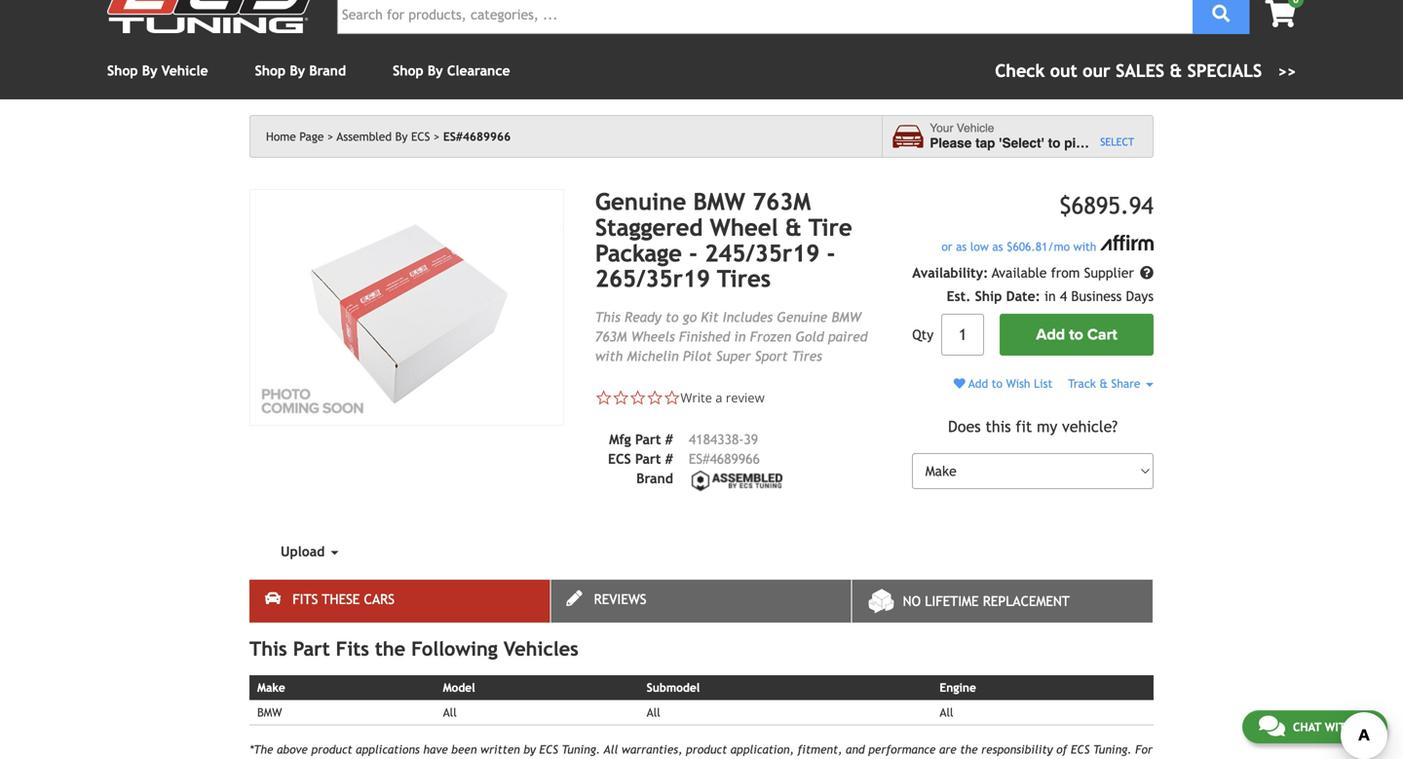 Task type: describe. For each thing, give the bounding box(es) containing it.
the inside "*the above product applications have been written by                 ecs tuning. all warranties, product application, fitment,                 and performance are the responsibility of ecs tuning.                 for"
[[961, 743, 978, 756]]

assembled
[[337, 130, 392, 143]]

wheels
[[632, 329, 675, 345]]

replacement
[[983, 594, 1070, 609]]

genuine inside genuine bmw 763m staggered wheel & tire package - 245/35r19 - 265/35r19 tires
[[596, 188, 687, 215]]

cart
[[1088, 326, 1118, 344]]

es#
[[689, 451, 710, 467]]

add for add to cart
[[1037, 326, 1066, 344]]

add to wish list link
[[954, 377, 1053, 391]]

2 vertical spatial bmw
[[257, 706, 282, 719]]

0 vertical spatial the
[[375, 638, 406, 661]]

upload button
[[250, 532, 370, 571]]

reviews link
[[551, 580, 852, 623]]

frozen
[[750, 329, 792, 345]]

specials
[[1188, 60, 1263, 81]]

responsibility
[[982, 743, 1053, 756]]

shop for shop by brand
[[255, 63, 286, 78]]

of
[[1057, 743, 1068, 756]]

genuine inside this ready to go kit includes genuine bmw 763m wheels finished in frozen gold paired with michelin pilot super sport tires
[[777, 310, 828, 325]]

engine
[[940, 681, 977, 695]]

chat
[[1294, 720, 1322, 734]]

ecs tuning image
[[107, 0, 322, 33]]

vehicle?
[[1063, 418, 1118, 436]]

& for track
[[1100, 377, 1108, 391]]

page
[[300, 130, 324, 143]]

supplier
[[1085, 265, 1135, 281]]

written
[[481, 743, 520, 756]]

in inside this ready to go kit includes genuine bmw 763m wheels finished in frozen gold paired with michelin pilot super sport tires
[[735, 329, 746, 345]]

home
[[266, 130, 296, 143]]

to left the wish
[[992, 377, 1003, 391]]

paired
[[829, 329, 868, 345]]

write a review
[[681, 389, 765, 407]]

shop for shop by clearance
[[393, 63, 424, 78]]

1 horizontal spatial with
[[1074, 240, 1097, 253]]

heart image
[[954, 378, 966, 390]]

all down model
[[443, 706, 457, 719]]

availability: available from supplier
[[913, 265, 1139, 281]]

4184338-
[[689, 432, 744, 448]]

shop by clearance
[[393, 63, 510, 78]]

1 horizontal spatial fits
[[336, 638, 369, 661]]

shop for shop by vehicle
[[107, 63, 138, 78]]

by for clearance
[[428, 63, 443, 78]]

model
[[443, 681, 475, 695]]

days
[[1126, 289, 1154, 304]]

does
[[949, 418, 981, 436]]

2 tuning. from the left
[[1094, 743, 1132, 756]]

home page
[[266, 130, 324, 143]]

wish
[[1007, 377, 1031, 391]]

no
[[903, 594, 921, 609]]

by for ecs
[[395, 130, 408, 143]]

available
[[992, 265, 1047, 281]]

2 empty star image from the left
[[664, 390, 681, 407]]

by for brand
[[290, 63, 305, 78]]

review
[[726, 389, 765, 407]]

for
[[1136, 743, 1153, 756]]

1 as from the left
[[956, 240, 967, 253]]

by for vehicle
[[142, 63, 158, 78]]

write a review link
[[681, 389, 765, 407]]

ecs right by
[[540, 743, 559, 756]]

all inside "*the above product applications have been written by                 ecs tuning. all warranties, product application, fitment,                 and performance are the responsibility of ecs tuning.                 for"
[[604, 743, 618, 756]]

been
[[452, 743, 477, 756]]

this for this part fits the following vehicles
[[250, 638, 287, 661]]

track & share
[[1069, 377, 1144, 391]]

availability:
[[913, 265, 989, 281]]

submodel
[[647, 681, 700, 695]]

does this fit my vehicle?
[[949, 418, 1118, 436]]

or as low as $ 606.81 /mo with
[[942, 240, 1101, 253]]

your vehicle please tap 'select' to pick a vehicle
[[930, 122, 1151, 151]]

2 as from the left
[[993, 240, 1004, 253]]

4
[[1061, 289, 1068, 304]]

tires inside genuine bmw 763m staggered wheel & tire package - 245/35r19 - 265/35r19 tires
[[717, 265, 771, 293]]

1 vertical spatial a
[[716, 389, 723, 407]]

or as low as $606.81/mo with  - affirm financing (opens in modal) element
[[913, 235, 1154, 256]]

1 empty star image from the left
[[596, 390, 613, 407]]

finished
[[679, 329, 730, 345]]

ship
[[975, 289, 1003, 304]]

to inside this ready to go kit includes genuine bmw 763m wheels finished in frozen gold paired with michelin pilot super sport tires
[[666, 310, 679, 325]]

assembled by ecs image
[[689, 469, 787, 493]]

all down submodel on the left
[[647, 706, 661, 719]]

my
[[1037, 418, 1058, 436]]

upload
[[281, 544, 329, 560]]

select link
[[1101, 134, 1135, 150]]

sales & specials link
[[996, 58, 1297, 84]]

warranties,
[[622, 743, 683, 756]]

606.81
[[1013, 240, 1048, 253]]

comments image
[[1259, 715, 1286, 738]]

chat with us link
[[1243, 711, 1388, 744]]

shop by clearance link
[[393, 63, 510, 78]]

fitment,
[[798, 743, 843, 756]]

brand for shop by brand
[[309, 63, 346, 78]]

sales
[[1116, 60, 1165, 81]]

# inside 4184338-39 ecs part #
[[666, 451, 674, 467]]

1 # from the top
[[666, 432, 674, 448]]

or
[[942, 240, 953, 253]]

with inside this ready to go kit includes genuine bmw 763m wheels finished in frozen gold paired with michelin pilot super sport tires
[[596, 349, 623, 364]]

track & share button
[[1069, 377, 1154, 391]]

'select'
[[999, 136, 1045, 151]]

es#4689966
[[443, 130, 511, 143]]

this for this ready to go kit includes genuine bmw 763m wheels finished in frozen gold paired with michelin pilot super sport tires
[[596, 310, 621, 325]]

shopping cart image
[[1266, 0, 1297, 27]]

tap
[[976, 136, 996, 151]]

cars
[[364, 592, 395, 607]]

this
[[986, 418, 1012, 436]]

search image
[[1213, 5, 1231, 22]]

list
[[1034, 377, 1053, 391]]

part for this part fits the following vehicles
[[293, 638, 330, 661]]

bmw inside this ready to go kit includes genuine bmw 763m wheels finished in frozen gold paired with michelin pilot super sport tires
[[832, 310, 862, 325]]

share
[[1112, 377, 1141, 391]]

vehicle inside your vehicle please tap 'select' to pick a vehicle
[[957, 122, 995, 135]]

michelin
[[627, 349, 679, 364]]

staggered
[[596, 214, 703, 241]]

ecs inside 4184338-39 ecs part #
[[608, 451, 631, 467]]



Task type: locate. For each thing, give the bounding box(es) containing it.
assembled by ecs link
[[337, 130, 440, 143]]

-
[[689, 240, 698, 267], [827, 240, 836, 267]]

empty star image down michelin
[[664, 390, 681, 407]]

wheel
[[710, 214, 779, 241]]

add right heart image
[[969, 377, 989, 391]]

2 vertical spatial with
[[1325, 720, 1354, 734]]

this ready to go kit includes genuine bmw 763m wheels finished in frozen gold paired with michelin pilot super sport tires
[[596, 310, 868, 364]]

to inside "add to cart" button
[[1070, 326, 1084, 344]]

vehicle
[[1106, 136, 1151, 151]]

select
[[1101, 136, 1135, 148]]

# left es#
[[666, 451, 674, 467]]

1 vertical spatial brand
[[637, 471, 674, 487]]

2 horizontal spatial shop
[[393, 63, 424, 78]]

application,
[[731, 743, 794, 756]]

sales & specials
[[1116, 60, 1263, 81]]

1 horizontal spatial add
[[1037, 326, 1066, 344]]

1 horizontal spatial brand
[[637, 471, 674, 487]]

1 vertical spatial vehicle
[[957, 122, 995, 135]]

this up the make
[[250, 638, 287, 661]]

business
[[1072, 289, 1122, 304]]

shop by brand link
[[255, 63, 346, 78]]

est. ship date: in 4 business days
[[947, 289, 1154, 304]]

0 horizontal spatial the
[[375, 638, 406, 661]]

this part fits the following vehicles
[[250, 638, 579, 661]]

& left the tire
[[786, 214, 802, 241]]

1 vertical spatial with
[[596, 349, 623, 364]]

ecs right the 'of'
[[1071, 743, 1090, 756]]

2 horizontal spatial with
[[1325, 720, 1354, 734]]

1 vertical spatial genuine
[[777, 310, 828, 325]]

1 - from the left
[[689, 240, 698, 267]]

vehicles
[[504, 638, 579, 661]]

vehicle up tap
[[957, 122, 995, 135]]

1 horizontal spatial vehicle
[[957, 122, 995, 135]]

fits left 'these'
[[293, 592, 318, 607]]

low
[[971, 240, 989, 253]]

performance
[[869, 743, 936, 756]]

part down mfg part #
[[636, 451, 661, 467]]

add for add to wish list
[[969, 377, 989, 391]]

1 vertical spatial add
[[969, 377, 989, 391]]

1 horizontal spatial &
[[1100, 377, 1108, 391]]

with left michelin
[[596, 349, 623, 364]]

empty star image left write
[[647, 390, 664, 407]]

from
[[1052, 265, 1081, 281]]

0 horizontal spatial this
[[250, 638, 287, 661]]

1 vertical spatial #
[[666, 451, 674, 467]]

1 horizontal spatial product
[[686, 743, 727, 756]]

no lifetime replacement link
[[853, 580, 1153, 623]]

bmw up the 245/35r19
[[694, 188, 746, 215]]

0 horizontal spatial tires
[[717, 265, 771, 293]]

None text field
[[942, 314, 985, 356]]

0 vertical spatial a
[[1095, 136, 1102, 151]]

ecs left es#4689966
[[411, 130, 430, 143]]

shop by vehicle
[[107, 63, 208, 78]]

2 vertical spatial part
[[293, 638, 330, 661]]

- right the 245/35r19
[[827, 240, 836, 267]]

0 horizontal spatial vehicle
[[162, 63, 208, 78]]

no lifetime replacement
[[903, 594, 1070, 609]]

0 horizontal spatial shop
[[107, 63, 138, 78]]

part down 'these'
[[293, 638, 330, 661]]

by left clearance
[[428, 63, 443, 78]]

part inside 4184338-39 ecs part #
[[636, 451, 661, 467]]

0 vertical spatial #
[[666, 432, 674, 448]]

all down engine on the right of page
[[940, 706, 954, 719]]

0 horizontal spatial fits
[[293, 592, 318, 607]]

1 vertical spatial 763m
[[596, 329, 627, 345]]

2 empty star image from the left
[[613, 390, 630, 407]]

2 vertical spatial &
[[1100, 377, 1108, 391]]

reviews
[[594, 592, 647, 607]]

0 vertical spatial fits
[[293, 592, 318, 607]]

in
[[1045, 289, 1056, 304], [735, 329, 746, 345]]

1 horizontal spatial tuning.
[[1094, 743, 1132, 756]]

0 vertical spatial with
[[1074, 240, 1097, 253]]

1 shop from the left
[[107, 63, 138, 78]]

2 product from the left
[[686, 743, 727, 756]]

with
[[1074, 240, 1097, 253], [596, 349, 623, 364], [1325, 720, 1354, 734]]

es#4689966 - 4184338-39 - genuine bmw 763m staggered wheel & tire package - 245/35r19 - 265/35r19 tires - this ready to go kit includes genuine bmw 763m wheels finished in frozen gold paired with michelin pilot super sport tires - assembled by ecs - bmw image
[[250, 189, 564, 426]]

763m inside genuine bmw 763m staggered wheel & tire package - 245/35r19 - 265/35r19 tires
[[753, 188, 811, 215]]

# up es# 4689966 brand
[[666, 432, 674, 448]]

1 horizontal spatial -
[[827, 240, 836, 267]]

above
[[277, 743, 308, 756]]

package
[[596, 240, 682, 267]]

add to wish list
[[966, 377, 1053, 391]]

brand inside es# 4689966 brand
[[637, 471, 674, 487]]

a right write
[[716, 389, 723, 407]]

all
[[443, 706, 457, 719], [647, 706, 661, 719], [940, 706, 954, 719], [604, 743, 618, 756]]

by down ecs tuning image
[[142, 63, 158, 78]]

as right or
[[956, 240, 967, 253]]

0 vertical spatial in
[[1045, 289, 1056, 304]]

part right mfg
[[636, 432, 661, 448]]

empty star image
[[596, 390, 613, 407], [613, 390, 630, 407], [630, 390, 647, 407]]

are
[[940, 743, 957, 756]]

0 horizontal spatial bmw
[[257, 706, 282, 719]]

mfg part #
[[609, 432, 674, 448]]

this inside this ready to go kit includes genuine bmw 763m wheels finished in frozen gold paired with michelin pilot super sport tires
[[596, 310, 621, 325]]

1 horizontal spatial the
[[961, 743, 978, 756]]

1 empty star image from the left
[[647, 390, 664, 407]]

0 horizontal spatial a
[[716, 389, 723, 407]]

brand down 4184338-39 ecs part #
[[637, 471, 674, 487]]

product right warranties,
[[686, 743, 727, 756]]

0 vertical spatial tires
[[717, 265, 771, 293]]

& for sales
[[1170, 60, 1183, 81]]

brand
[[309, 63, 346, 78], [637, 471, 674, 487]]

please
[[930, 136, 972, 151]]

shop by vehicle link
[[107, 63, 208, 78]]

1 vertical spatial fits
[[336, 638, 369, 661]]

0 vertical spatial genuine
[[596, 188, 687, 215]]

part for mfg part #
[[636, 432, 661, 448]]

1 vertical spatial in
[[735, 329, 746, 345]]

1 vertical spatial the
[[961, 743, 978, 756]]

0 vertical spatial &
[[1170, 60, 1183, 81]]

in left 4
[[1045, 289, 1056, 304]]

tires down gold
[[792, 349, 823, 364]]

genuine up 'package'
[[596, 188, 687, 215]]

1 vertical spatial tires
[[792, 349, 823, 364]]

to left cart
[[1070, 326, 1084, 344]]

the right are
[[961, 743, 978, 756]]

3 empty star image from the left
[[630, 390, 647, 407]]

0 vertical spatial vehicle
[[162, 63, 208, 78]]

to
[[1049, 136, 1061, 151], [666, 310, 679, 325], [1070, 326, 1084, 344], [992, 377, 1003, 391]]

empty star image
[[647, 390, 664, 407], [664, 390, 681, 407]]

with inside "link"
[[1325, 720, 1354, 734]]

1 horizontal spatial bmw
[[694, 188, 746, 215]]

0 horizontal spatial in
[[735, 329, 746, 345]]

all left warranties,
[[604, 743, 618, 756]]

vehicle down ecs tuning image
[[162, 63, 208, 78]]

genuine up gold
[[777, 310, 828, 325]]

ecs down mfg
[[608, 451, 631, 467]]

4689966
[[710, 451, 760, 467]]

fit
[[1016, 418, 1033, 436]]

0 vertical spatial part
[[636, 432, 661, 448]]

by up home page link
[[290, 63, 305, 78]]

as left $
[[993, 240, 1004, 253]]

2 # from the top
[[666, 451, 674, 467]]

brand up 'page'
[[309, 63, 346, 78]]

245/35r19
[[705, 240, 820, 267]]

*the
[[250, 743, 273, 756]]

to inside your vehicle please tap 'select' to pick a vehicle
[[1049, 136, 1061, 151]]

fits down fits these cars at the left of page
[[336, 638, 369, 661]]

this left ready
[[596, 310, 621, 325]]

& right sales
[[1170, 60, 1183, 81]]

1 horizontal spatial a
[[1095, 136, 1102, 151]]

your
[[930, 122, 954, 135]]

includes
[[723, 310, 773, 325]]

0 vertical spatial 763m
[[753, 188, 811, 215]]

tires inside this ready to go kit includes genuine bmw 763m wheels finished in frozen gold paired with michelin pilot super sport tires
[[792, 349, 823, 364]]

1 vertical spatial part
[[636, 451, 661, 467]]

0 vertical spatial brand
[[309, 63, 346, 78]]

0 horizontal spatial &
[[786, 214, 802, 241]]

1 horizontal spatial as
[[993, 240, 1004, 253]]

following
[[412, 638, 498, 661]]

lifetime
[[925, 594, 979, 609]]

& inside genuine bmw 763m staggered wheel & tire package - 245/35r19 - 265/35r19 tires
[[786, 214, 802, 241]]

to left pick
[[1049, 136, 1061, 151]]

super
[[716, 349, 751, 364]]

mfg
[[609, 432, 631, 448]]

with left us
[[1325, 720, 1354, 734]]

add
[[1037, 326, 1066, 344], [969, 377, 989, 391]]

fits these cars link
[[250, 580, 550, 623]]

0 horizontal spatial product
[[311, 743, 352, 756]]

brand for es# 4689966 brand
[[637, 471, 674, 487]]

1 horizontal spatial this
[[596, 310, 621, 325]]

product
[[311, 743, 352, 756], [686, 743, 727, 756]]

tire
[[809, 214, 853, 241]]

0 horizontal spatial tuning.
[[562, 743, 601, 756]]

2 shop from the left
[[255, 63, 286, 78]]

1 horizontal spatial in
[[1045, 289, 1056, 304]]

1 vertical spatial this
[[250, 638, 287, 661]]

ready
[[625, 310, 662, 325]]

3 shop from the left
[[393, 63, 424, 78]]

1 product from the left
[[311, 743, 352, 756]]

2 horizontal spatial bmw
[[832, 310, 862, 325]]

0 horizontal spatial add
[[969, 377, 989, 391]]

a
[[1095, 136, 1102, 151], [716, 389, 723, 407]]

39
[[744, 432, 759, 448]]

product right above
[[311, 743, 352, 756]]

1 horizontal spatial genuine
[[777, 310, 828, 325]]

assembled by ecs
[[337, 130, 430, 143]]

tires up includes
[[717, 265, 771, 293]]

Search text field
[[337, 0, 1193, 34]]

go
[[683, 310, 697, 325]]

chat with us
[[1294, 720, 1372, 734]]

add down est. ship date: in 4 business days
[[1037, 326, 1066, 344]]

as
[[956, 240, 967, 253], [993, 240, 1004, 253]]

fits
[[293, 592, 318, 607], [336, 638, 369, 661]]

a right pick
[[1095, 136, 1102, 151]]

fits these cars
[[293, 592, 395, 607]]

make
[[257, 681, 285, 695]]

kit
[[701, 310, 719, 325]]

0 horizontal spatial 763m
[[596, 329, 627, 345]]

0 horizontal spatial brand
[[309, 63, 346, 78]]

0 horizontal spatial genuine
[[596, 188, 687, 215]]

/mo
[[1048, 240, 1070, 253]]

by
[[142, 63, 158, 78], [290, 63, 305, 78], [428, 63, 443, 78], [395, 130, 408, 143]]

4184338-39 ecs part #
[[608, 432, 759, 467]]

0 horizontal spatial with
[[596, 349, 623, 364]]

pilot
[[683, 349, 712, 364]]

date:
[[1007, 289, 1041, 304]]

write
[[681, 389, 713, 407]]

bmw inside genuine bmw 763m staggered wheel & tire package - 245/35r19 - 265/35r19 tires
[[694, 188, 746, 215]]

2 horizontal spatial &
[[1170, 60, 1183, 81]]

the down fits these cars link on the left of the page
[[375, 638, 406, 661]]

2 - from the left
[[827, 240, 836, 267]]

763m up the 245/35r19
[[753, 188, 811, 215]]

1 vertical spatial bmw
[[832, 310, 862, 325]]

1 horizontal spatial tires
[[792, 349, 823, 364]]

question circle image
[[1141, 266, 1154, 280]]

clearance
[[447, 63, 510, 78]]

bmw up "paired"
[[832, 310, 862, 325]]

a inside your vehicle please tap 'select' to pick a vehicle
[[1095, 136, 1102, 151]]

0 horizontal spatial -
[[689, 240, 698, 267]]

by right assembled
[[395, 130, 408, 143]]

& right track
[[1100, 377, 1108, 391]]

pick
[[1065, 136, 1091, 151]]

bmw
[[694, 188, 746, 215], [832, 310, 862, 325], [257, 706, 282, 719]]

- right 'package'
[[689, 240, 698, 267]]

est.
[[947, 289, 971, 304]]

and
[[846, 743, 865, 756]]

in up super
[[735, 329, 746, 345]]

1 horizontal spatial 763m
[[753, 188, 811, 215]]

have
[[423, 743, 448, 756]]

bmw down the make
[[257, 706, 282, 719]]

763m inside this ready to go kit includes genuine bmw 763m wheels finished in frozen gold paired with michelin pilot super sport tires
[[596, 329, 627, 345]]

1 vertical spatial &
[[786, 214, 802, 241]]

0 horizontal spatial as
[[956, 240, 967, 253]]

add inside button
[[1037, 326, 1066, 344]]

6895.94
[[1072, 192, 1154, 219]]

0 vertical spatial add
[[1037, 326, 1066, 344]]

with right /mo
[[1074, 240, 1097, 253]]

tuning. right by
[[562, 743, 601, 756]]

vehicle
[[162, 63, 208, 78], [957, 122, 995, 135]]

0 vertical spatial this
[[596, 310, 621, 325]]

to left go
[[666, 310, 679, 325]]

1 tuning. from the left
[[562, 743, 601, 756]]

add to cart button
[[1000, 314, 1154, 356]]

#
[[666, 432, 674, 448], [666, 451, 674, 467]]

763m down ready
[[596, 329, 627, 345]]

0 vertical spatial bmw
[[694, 188, 746, 215]]

tuning. left for
[[1094, 743, 1132, 756]]

add to cart
[[1037, 326, 1118, 344]]

1 horizontal spatial shop
[[255, 63, 286, 78]]



Task type: vqa. For each thing, say whether or not it's contained in the screenshot.
This Ready to go Kit Includes Genuine BMW 763M Wheels Finished in Frozen Gold paired with Michelin Pilot Super Sport Tires
yes



